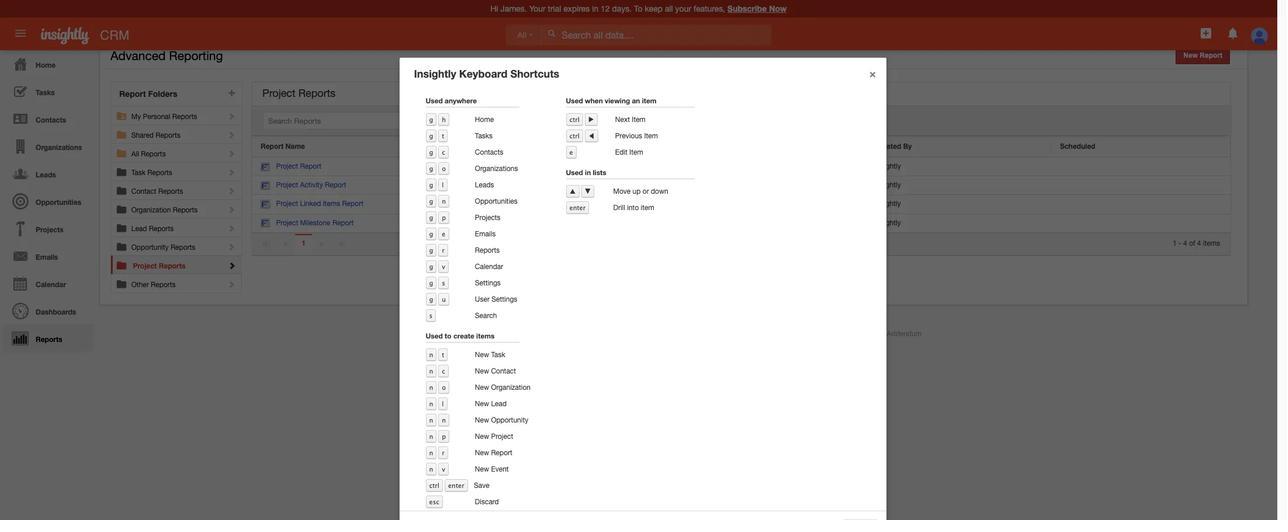 Task type: describe. For each thing, give the bounding box(es) containing it.
drill
[[614, 204, 626, 212]]

calendar link
[[3, 270, 94, 298]]

user
[[476, 296, 490, 304]]

1 horizontal spatial e
[[570, 148, 574, 156]]

lists
[[593, 168, 607, 177]]

item for edit item
[[630, 148, 644, 157]]

l for new lead
[[442, 400, 444, 408]]

project report
[[276, 163, 322, 171]]

0 horizontal spatial opportunities
[[36, 198, 81, 207]]

insightly for insightly cell related to project report
[[875, 163, 901, 171]]

report name
[[261, 142, 305, 151]]

move
[[614, 188, 631, 196]]

new for o
[[476, 384, 490, 392]]

project reports image
[[228, 262, 236, 270]]

scheduled
[[1061, 142, 1096, 151]]

down
[[652, 188, 669, 196]]

search
[[476, 312, 497, 320]]

g for leads
[[430, 181, 434, 189]]

previous item
[[616, 132, 659, 140]]

g for reports
[[430, 247, 434, 254]]

insightly cell for project report
[[866, 158, 1052, 177]]

g for emails
[[430, 230, 434, 238]]

task reports
[[131, 169, 172, 177]]

0 horizontal spatial enter
[[449, 482, 465, 490]]

other reports link
[[131, 275, 237, 289]]

all for all
[[518, 30, 527, 40]]

1 vertical spatial task
[[492, 351, 506, 360]]

data processing addendum
[[834, 330, 922, 339]]

c for contacts
[[442, 148, 446, 156]]

by
[[904, 142, 912, 151]]

grid containing report name
[[252, 136, 1231, 233]]

ctrl for next
[[570, 116, 580, 123]]

h
[[442, 116, 446, 123]]

milestone
[[300, 219, 331, 227]]

used anywhere
[[426, 96, 477, 105]]

shared
[[131, 132, 154, 140]]

2 4 from the left
[[1198, 240, 1202, 248]]

2 vertical spatial ctrl
[[430, 482, 440, 490]]

0 vertical spatial leads
[[36, 171, 56, 179]]

project linked items report
[[276, 200, 364, 208]]

1
[[1173, 240, 1177, 248]]

into
[[628, 204, 639, 212]]

p for new project
[[442, 433, 447, 441]]

folders
[[148, 89, 177, 99]]

×
[[870, 66, 877, 80]]

subscribe
[[728, 4, 767, 13]]

reports for project reports
[[299, 87, 336, 99]]

previous
[[616, 132, 643, 140]]

reports link
[[3, 325, 94, 353]]

v for calendar
[[442, 263, 446, 271]]

project activity report link
[[261, 181, 346, 191]]

project for project milestone report
[[276, 219, 298, 227]]

activity
[[300, 181, 323, 190]]

new lead
[[476, 400, 507, 409]]

1 horizontal spatial opportunities
[[476, 198, 518, 206]]

project activity report
[[276, 181, 346, 190]]

to
[[445, 332, 452, 341]]

new event
[[476, 466, 509, 474]]

all reports link
[[131, 144, 237, 158]]

-
[[1179, 240, 1182, 248]]

all link
[[506, 24, 541, 46]]

shortcuts
[[511, 67, 560, 80]]

next item
[[616, 116, 646, 124]]

reports for contact reports
[[158, 188, 183, 196]]

1 vertical spatial home
[[476, 116, 494, 124]]

used for used when viewing an item
[[567, 96, 584, 105]]

▶
[[589, 116, 595, 123]]

insightly cell for project activity report
[[866, 177, 1052, 195]]

g for home
[[430, 116, 434, 123]]

1 horizontal spatial items
[[1204, 240, 1221, 248]]

when
[[586, 96, 604, 105]]

personal
[[143, 113, 170, 121]]

used for used anywhere
[[426, 96, 443, 105]]

shared reports link
[[131, 125, 237, 140]]

1 vertical spatial settings
[[492, 296, 518, 304]]

used in lists
[[567, 168, 607, 177]]

project milestone report
[[276, 219, 354, 227]]

opportunities link
[[3, 188, 94, 215]]

created by
[[875, 142, 912, 151]]

1 vertical spatial tasks
[[476, 132, 493, 140]]

now
[[769, 4, 787, 13]]

all for all reports
[[131, 150, 139, 158]]

reports for organization reports
[[173, 206, 198, 215]]

0 vertical spatial tasks
[[36, 88, 55, 97]]

of
[[1190, 240, 1196, 248]]

1 4 from the left
[[1184, 240, 1188, 248]]

new project
[[476, 433, 514, 441]]

▲
[[570, 188, 576, 195]]

data
[[834, 330, 849, 339]]

next
[[616, 116, 631, 124]]

g for projects
[[430, 214, 434, 222]]

support
[[459, 330, 484, 339]]

t for tasks
[[442, 132, 445, 140]]

viewing
[[605, 96, 631, 105]]

project for project activity report
[[276, 181, 298, 190]]

used to create items
[[426, 332, 495, 341]]

addendum
[[887, 330, 922, 339]]

name
[[286, 142, 305, 151]]

used for used in lists
[[567, 168, 584, 177]]

anywhere
[[445, 96, 477, 105]]

project linked items report link
[[261, 200, 364, 209]]

0 horizontal spatial items
[[477, 332, 495, 341]]

new for p
[[476, 433, 490, 441]]

report name link
[[261, 142, 648, 151]]

new for n
[[476, 417, 490, 425]]

0 vertical spatial home
[[36, 61, 56, 70]]

up
[[633, 188, 641, 196]]

report folders
[[119, 89, 177, 99]]

tasks link
[[3, 78, 94, 105]]

0 vertical spatial item
[[643, 96, 657, 105]]

new contact
[[476, 368, 517, 376]]

organization reports
[[131, 206, 198, 215]]

project reports
[[263, 87, 336, 99]]

insightly keyboard shortcuts
[[415, 67, 560, 80]]

task reports link
[[131, 163, 237, 177]]

blog
[[496, 330, 510, 339]]

advanced
[[110, 49, 166, 63]]

lead reports link
[[131, 219, 237, 233]]

n for new organization
[[430, 384, 434, 392]]

row group containing project report
[[252, 158, 1231, 233]]

an
[[633, 96, 641, 105]]

row containing project linked items report
[[252, 195, 1231, 214]]

created
[[875, 142, 902, 151]]

c for new contact
[[442, 368, 446, 375]]

reports up the shared reports link
[[172, 113, 197, 121]]

lead reports
[[131, 225, 174, 233]]

edit
[[616, 148, 628, 157]]

0 vertical spatial settings
[[476, 279, 501, 288]]

new for l
[[476, 400, 490, 409]]

customer support link
[[426, 330, 484, 339]]

project for project reports
[[263, 87, 296, 99]]

discard
[[476, 499, 499, 507]]

my
[[131, 113, 141, 121]]

dashboards link
[[3, 298, 94, 325]]

organizations inside "link"
[[36, 143, 82, 152]]

report inside 'link'
[[333, 219, 354, 227]]

1 horizontal spatial new report
[[1184, 51, 1223, 60]]

1 horizontal spatial leads
[[476, 181, 495, 189]]

g for calendar
[[430, 263, 434, 271]]

insightly for insightly cell for project milestone report
[[875, 219, 901, 227]]

leads link
[[3, 160, 94, 188]]



Task type: vqa. For each thing, say whether or not it's contained in the screenshot.
emails link
yes



Task type: locate. For each thing, give the bounding box(es) containing it.
project left milestone
[[276, 219, 298, 227]]

1 horizontal spatial projects
[[476, 214, 501, 222]]

settings up user
[[476, 279, 501, 288]]

calendar up user
[[476, 263, 504, 271]]

report
[[1200, 51, 1223, 60], [119, 89, 146, 99], [261, 142, 284, 151], [300, 163, 322, 171], [325, 181, 346, 190], [342, 200, 364, 208], [333, 219, 354, 227], [492, 450, 513, 458]]

2 g from the top
[[430, 132, 434, 140]]

8 g from the top
[[430, 230, 434, 238]]

s
[[442, 279, 446, 287], [430, 312, 433, 320]]

home link
[[3, 50, 94, 78]]

t for new task
[[442, 351, 445, 359]]

n for new opportunity
[[430, 417, 434, 424]]

4
[[1184, 240, 1188, 248], [1198, 240, 1202, 248]]

0 vertical spatial all
[[518, 30, 527, 40]]

0 vertical spatial o
[[442, 165, 446, 172]]

row group
[[252, 158, 1231, 233]]

items
[[1204, 240, 1221, 248], [477, 332, 495, 341]]

used up h
[[426, 96, 443, 105]]

1 horizontal spatial enter
[[570, 204, 586, 212]]

subscribe now link
[[728, 4, 787, 13]]

1 horizontal spatial s
[[442, 279, 446, 287]]

organization down new contact
[[492, 384, 531, 392]]

item for next item
[[632, 116, 646, 124]]

all up "shortcuts"
[[518, 30, 527, 40]]

project report link
[[261, 162, 322, 172]]

1 horizontal spatial opportunity
[[492, 417, 529, 425]]

0 horizontal spatial leads
[[36, 171, 56, 179]]

new task
[[476, 351, 506, 360]]

5 g from the top
[[430, 181, 434, 189]]

1 vertical spatial calendar
[[36, 281, 66, 289]]

reports up 'task reports'
[[141, 150, 166, 158]]

dashboards
[[36, 308, 76, 317]]

reports for task reports
[[148, 169, 172, 177]]

row containing project activity report
[[252, 177, 1231, 195]]

contact reports link
[[131, 181, 237, 196]]

2 t from the top
[[442, 351, 445, 359]]

n for new event
[[430, 466, 434, 474]]

0 vertical spatial p
[[442, 214, 447, 222]]

n for new lead
[[430, 400, 434, 408]]

reports inside "link"
[[171, 244, 195, 252]]

1 insightly cell from the top
[[866, 158, 1052, 177]]

1 vertical spatial item
[[641, 204, 655, 212]]

1 horizontal spatial contacts
[[476, 148, 504, 157]]

2 p from the top
[[442, 433, 447, 441]]

contact reports
[[131, 188, 183, 196]]

1 vertical spatial l
[[442, 400, 444, 408]]

insightly for insightly cell for project linked items report
[[875, 200, 901, 208]]

reports down my personal reports on the left of page
[[156, 132, 181, 140]]

11 g from the top
[[430, 279, 434, 287]]

project down new opportunity
[[492, 433, 514, 441]]

2 insightly cell from the top
[[866, 177, 1052, 195]]

reports for opportunity reports
[[171, 244, 195, 252]]

1 vertical spatial emails
[[36, 253, 58, 262]]

l left new lead
[[442, 400, 444, 408]]

0 horizontal spatial e
[[442, 230, 446, 238]]

1 horizontal spatial 4
[[1198, 240, 1202, 248]]

drill into item
[[614, 204, 655, 212]]

1 row from the top
[[252, 136, 1231, 158]]

insightly cell
[[866, 158, 1052, 177], [866, 177, 1052, 195], [866, 195, 1052, 214], [866, 214, 1052, 233]]

opportunity inside "link"
[[131, 244, 169, 252]]

new for t
[[476, 351, 490, 360]]

crm
[[100, 28, 129, 43]]

4 right -
[[1184, 240, 1188, 248]]

n
[[442, 198, 446, 205], [430, 351, 434, 359], [430, 368, 434, 375], [430, 384, 434, 392], [430, 400, 434, 408], [430, 417, 434, 424], [442, 417, 446, 424], [430, 433, 434, 441], [430, 450, 434, 457], [430, 466, 434, 474]]

reports for other reports
[[151, 281, 176, 289]]

reports up lead reports link
[[173, 206, 198, 215]]

1 horizontal spatial organizations
[[476, 165, 519, 173]]

1 vertical spatial contacts
[[476, 148, 504, 157]]

leads
[[36, 171, 56, 179], [476, 181, 495, 189]]

opportunity
[[131, 244, 169, 252], [492, 417, 529, 425]]

row
[[252, 136, 1231, 158], [252, 158, 1231, 177], [252, 177, 1231, 195], [252, 195, 1231, 214], [252, 214, 1231, 233]]

2 v from the top
[[442, 466, 446, 474]]

s up customer
[[430, 312, 433, 320]]

organizations down 'report name' link
[[476, 165, 519, 173]]

1 p from the top
[[442, 214, 447, 222]]

used left when
[[567, 96, 584, 105]]

reports up user
[[476, 247, 500, 255]]

subscribe now
[[728, 4, 787, 13]]

1 vertical spatial r
[[442, 450, 445, 457]]

0 vertical spatial s
[[442, 279, 446, 287]]

opportunity reports link
[[131, 237, 237, 252]]

organization reports link
[[131, 200, 237, 215]]

1 c from the top
[[442, 148, 446, 156]]

0 horizontal spatial projects
[[36, 226, 64, 234]]

reports for shared reports
[[156, 132, 181, 140]]

l down 'report name' link
[[442, 181, 444, 189]]

create
[[454, 332, 475, 341]]

organizations up 'leads' link
[[36, 143, 82, 152]]

project down report name at the left top of the page
[[276, 163, 298, 171]]

items left 'blog'
[[477, 332, 495, 341]]

item for previous item
[[645, 132, 659, 140]]

l
[[442, 181, 444, 189], [442, 400, 444, 408]]

cell
[[657, 158, 866, 177], [1052, 158, 1231, 177], [657, 177, 866, 195], [1052, 177, 1231, 195], [657, 195, 866, 214], [1052, 195, 1231, 214], [657, 214, 866, 233], [1052, 214, 1231, 233]]

1 vertical spatial lead
[[492, 400, 507, 409]]

n for new report
[[430, 450, 434, 457]]

esc
[[430, 499, 440, 506]]

0 vertical spatial t
[[442, 132, 445, 140]]

0 horizontal spatial home
[[36, 61, 56, 70]]

0 horizontal spatial all
[[131, 150, 139, 158]]

0 horizontal spatial organization
[[131, 206, 171, 215]]

reporting
[[169, 49, 223, 63]]

1 - 4 of 4 items
[[1173, 240, 1221, 248]]

3 row from the top
[[252, 177, 1231, 195]]

t up 'report name' link
[[442, 132, 445, 140]]

0 horizontal spatial emails
[[36, 253, 58, 262]]

project down the project report link
[[276, 181, 298, 190]]

1 horizontal spatial lead
[[492, 400, 507, 409]]

0 vertical spatial e
[[570, 148, 574, 156]]

leads up opportunities link
[[36, 171, 56, 179]]

new for v
[[476, 466, 490, 474]]

t
[[442, 132, 445, 140], [442, 351, 445, 359]]

calendar up 'dashboards' link
[[36, 281, 66, 289]]

0 vertical spatial projects
[[476, 214, 501, 222]]

4 right of
[[1198, 240, 1202, 248]]

item right into
[[641, 204, 655, 212]]

r for reports
[[442, 247, 445, 254]]

reports right 'other'
[[151, 281, 176, 289]]

1 horizontal spatial emails
[[476, 230, 496, 239]]

enter left save
[[449, 482, 465, 490]]

2 l from the top
[[442, 400, 444, 408]]

2 c from the top
[[442, 368, 446, 375]]

1 vertical spatial p
[[442, 433, 447, 441]]

0 vertical spatial organizations
[[36, 143, 82, 152]]

0 vertical spatial calendar
[[476, 263, 504, 271]]

project for project report
[[276, 163, 298, 171]]

project milestone report link
[[261, 219, 354, 228]]

task inside task reports link
[[131, 169, 146, 177]]

row containing project milestone report
[[252, 214, 1231, 233]]

used
[[426, 96, 443, 105], [567, 96, 584, 105], [567, 168, 584, 177], [426, 332, 443, 341]]

g for opportunities
[[430, 198, 434, 205]]

new
[[1184, 51, 1199, 60], [476, 351, 490, 360], [476, 368, 490, 376], [476, 384, 490, 392], [476, 400, 490, 409], [476, 417, 490, 425], [476, 433, 490, 441], [476, 450, 490, 458], [476, 466, 490, 474]]

u
[[442, 296, 446, 303]]

0 horizontal spatial s
[[430, 312, 433, 320]]

9 g from the top
[[430, 247, 434, 254]]

or
[[643, 188, 650, 196]]

projects
[[476, 214, 501, 222], [36, 226, 64, 234]]

1 vertical spatial c
[[442, 368, 446, 375]]

ctrl left ▶ at the left of the page
[[570, 116, 580, 123]]

insightly cell for project linked items report
[[866, 195, 1052, 214]]

1 vertical spatial ctrl
[[570, 132, 580, 140]]

1 horizontal spatial organization
[[492, 384, 531, 392]]

2 r from the top
[[442, 450, 445, 457]]

0 horizontal spatial lead
[[131, 225, 147, 233]]

6 g from the top
[[430, 198, 434, 205]]

1 vertical spatial new report
[[476, 450, 513, 458]]

created by link
[[875, 142, 1043, 151]]

notifications image
[[1226, 26, 1240, 40]]

data processing addendum link
[[834, 330, 922, 339]]

project right the plus icon
[[263, 87, 296, 99]]

emails inside emails "link"
[[36, 253, 58, 262]]

navigation containing home
[[0, 50, 94, 353]]

opportunities
[[476, 198, 518, 206], [36, 198, 81, 207]]

s up u
[[442, 279, 446, 287]]

n for new project
[[430, 433, 434, 441]]

item right next on the left
[[632, 116, 646, 124]]

1 horizontal spatial task
[[492, 351, 506, 360]]

tasks up 'report name' link
[[476, 132, 493, 140]]

1 vertical spatial o
[[442, 384, 446, 392]]

2 row from the top
[[252, 158, 1231, 177]]

reports up opportunity reports
[[149, 225, 174, 233]]

navigation
[[0, 50, 94, 353]]

other reports
[[131, 281, 176, 289]]

lead
[[131, 225, 147, 233], [492, 400, 507, 409]]

item right previous
[[645, 132, 659, 140]]

n for new task
[[430, 351, 434, 359]]

v
[[442, 263, 446, 271], [442, 466, 446, 474]]

insightly cell for project milestone report
[[866, 214, 1052, 233]]

v left new event
[[442, 466, 446, 474]]

0 vertical spatial c
[[442, 148, 446, 156]]

4 g from the top
[[430, 165, 434, 172]]

1 t from the top
[[442, 132, 445, 140]]

0 horizontal spatial contacts
[[36, 116, 66, 125]]

4 row from the top
[[252, 195, 1231, 214]]

× button
[[864, 61, 883, 85]]

opportunity down the lead reports
[[131, 244, 169, 252]]

r for new report
[[442, 450, 445, 457]]

1 g from the top
[[430, 116, 434, 123]]

0 vertical spatial item
[[632, 116, 646, 124]]

advanced reporting
[[110, 49, 223, 63]]

0 vertical spatial emails
[[476, 230, 496, 239]]

g for organizations
[[430, 165, 434, 172]]

0 vertical spatial r
[[442, 247, 445, 254]]

tasks
[[36, 88, 55, 97], [476, 132, 493, 140]]

contacts
[[36, 116, 66, 125], [476, 148, 504, 157]]

used left to
[[426, 332, 443, 341]]

ctrl left ◀ on the left top of the page
[[570, 132, 580, 140]]

my personal reports
[[131, 113, 197, 121]]

5 row from the top
[[252, 214, 1231, 233]]

1 vertical spatial item
[[645, 132, 659, 140]]

contact down 'task reports'
[[131, 188, 156, 196]]

0 vertical spatial organization
[[131, 206, 171, 215]]

new opportunity
[[476, 417, 529, 425]]

new report link
[[1176, 47, 1231, 64]]

0 horizontal spatial opportunity
[[131, 244, 169, 252]]

0 vertical spatial task
[[131, 169, 146, 177]]

1 vertical spatial projects
[[36, 226, 64, 234]]

c down h
[[442, 148, 446, 156]]

other
[[131, 281, 149, 289]]

opportunity up new project
[[492, 417, 529, 425]]

items right of
[[1204, 240, 1221, 248]]

1 vertical spatial v
[[442, 466, 446, 474]]

1 o from the top
[[442, 165, 446, 172]]

enter down the ▲
[[570, 204, 586, 212]]

reports for all reports
[[141, 150, 166, 158]]

1 vertical spatial all
[[131, 150, 139, 158]]

1 vertical spatial s
[[430, 312, 433, 320]]

item right edit
[[630, 148, 644, 157]]

plus image
[[228, 89, 236, 97]]

item
[[643, 96, 657, 105], [641, 204, 655, 212]]

task up new contact
[[492, 351, 506, 360]]

reports down lead reports link
[[171, 244, 195, 252]]

lead up opportunity reports
[[131, 225, 147, 233]]

0 vertical spatial contacts
[[36, 116, 66, 125]]

projects link
[[3, 215, 94, 243]]

opportunity reports
[[131, 244, 195, 252]]

new organization
[[476, 384, 531, 392]]

g for user settings
[[430, 296, 434, 303]]

item
[[632, 116, 646, 124], [645, 132, 659, 140], [630, 148, 644, 157]]

leads down 'report name' link
[[476, 181, 495, 189]]

1 horizontal spatial all
[[518, 30, 527, 40]]

reports up organization reports
[[158, 188, 183, 196]]

all down shared
[[131, 150, 139, 158]]

contact up new organization
[[492, 368, 517, 376]]

0 vertical spatial opportunity
[[131, 244, 169, 252]]

reports up contact reports
[[148, 169, 172, 177]]

0 horizontal spatial organizations
[[36, 143, 82, 152]]

o for new organization
[[442, 384, 446, 392]]

row containing project report
[[252, 158, 1231, 177]]

v for new event
[[442, 466, 446, 474]]

emails link
[[3, 243, 94, 270]]

Search all data.... text field
[[542, 24, 772, 46]]

ctrl for previous
[[570, 132, 580, 140]]

3 insightly cell from the top
[[866, 195, 1052, 214]]

1 vertical spatial e
[[442, 230, 446, 238]]

enter
[[570, 204, 586, 212], [449, 482, 465, 490]]

task down all reports on the top of page
[[131, 169, 146, 177]]

used when viewing an item
[[567, 96, 657, 105]]

l for leads
[[442, 181, 444, 189]]

edit item
[[616, 148, 644, 157]]

o down 'report name' link
[[442, 165, 446, 172]]

g for tasks
[[430, 132, 434, 140]]

emails
[[476, 230, 496, 239], [36, 253, 58, 262]]

t down customer
[[442, 351, 445, 359]]

0 horizontal spatial new report
[[476, 450, 513, 458]]

0 horizontal spatial task
[[131, 169, 146, 177]]

reports for lead reports
[[149, 225, 174, 233]]

settings right user
[[492, 296, 518, 304]]

user settings
[[476, 296, 518, 304]]

0 vertical spatial items
[[1204, 240, 1221, 248]]

1 r from the top
[[442, 247, 445, 254]]

0 vertical spatial lead
[[131, 225, 147, 233]]

linked
[[300, 200, 321, 208]]

project for project linked items report
[[276, 200, 298, 208]]

2 o from the top
[[442, 384, 446, 392]]

0 horizontal spatial 4
[[1184, 240, 1188, 248]]

0 horizontal spatial calendar
[[36, 281, 66, 289]]

g for contacts
[[430, 148, 434, 156]]

new for r
[[476, 450, 490, 458]]

row containing report name
[[252, 136, 1231, 158]]

organization up the lead reports
[[131, 206, 171, 215]]

project inside 'link'
[[276, 219, 298, 227]]

0 horizontal spatial contact
[[131, 188, 156, 196]]

move up or down
[[614, 188, 669, 196]]

organizations link
[[3, 133, 94, 160]]

p for projects
[[442, 214, 447, 222]]

reports down dashboards
[[36, 336, 62, 344]]

contacts inside navigation
[[36, 116, 66, 125]]

scheduled link
[[1061, 142, 1222, 151]]

1 vertical spatial organizations
[[476, 165, 519, 173]]

o down to
[[442, 384, 446, 392]]

1 vertical spatial items
[[477, 332, 495, 341]]

used for used to create items
[[426, 332, 443, 341]]

0 vertical spatial ctrl
[[570, 116, 580, 123]]

1 horizontal spatial contact
[[492, 368, 517, 376]]

used left the in
[[567, 168, 584, 177]]

insightly for project activity report insightly cell
[[875, 181, 901, 190]]

tasks up contacts link
[[36, 88, 55, 97]]

n for new contact
[[430, 368, 434, 375]]

0 vertical spatial contact
[[131, 188, 156, 196]]

Search Reports text field
[[263, 112, 427, 130]]

calendar
[[476, 263, 504, 271], [36, 281, 66, 289]]

c down to
[[442, 368, 446, 375]]

insightly for insightly keyboard shortcuts
[[415, 67, 457, 80]]

new for c
[[476, 368, 490, 376]]

lead up new opportunity
[[492, 400, 507, 409]]

12 g from the top
[[430, 296, 434, 303]]

10 g from the top
[[430, 263, 434, 271]]

project left linked
[[276, 200, 298, 208]]

1 vertical spatial enter
[[449, 482, 465, 490]]

1 l from the top
[[442, 181, 444, 189]]

customer
[[426, 330, 457, 339]]

home up tasks link
[[36, 61, 56, 70]]

7 g from the top
[[430, 214, 434, 222]]

reports up search reports text box
[[299, 87, 336, 99]]

grid
[[252, 136, 1231, 233]]

1 vertical spatial opportunity
[[492, 417, 529, 425]]

ctrl up esc
[[430, 482, 440, 490]]

1 v from the top
[[442, 263, 446, 271]]

1 horizontal spatial tasks
[[476, 132, 493, 140]]

1 vertical spatial leads
[[476, 181, 495, 189]]

v up u
[[442, 263, 446, 271]]

0 vertical spatial l
[[442, 181, 444, 189]]

g for settings
[[430, 279, 434, 287]]

item right an
[[643, 96, 657, 105]]

2 vertical spatial item
[[630, 148, 644, 157]]

o for organizations
[[442, 165, 446, 172]]

3 g from the top
[[430, 148, 434, 156]]

0 vertical spatial enter
[[570, 204, 586, 212]]

0 vertical spatial v
[[442, 263, 446, 271]]

0 vertical spatial new report
[[1184, 51, 1223, 60]]

4 insightly cell from the top
[[866, 214, 1052, 233]]

1 vertical spatial t
[[442, 351, 445, 359]]

1 horizontal spatial home
[[476, 116, 494, 124]]

contacts link
[[3, 105, 94, 133]]

1 vertical spatial contact
[[492, 368, 517, 376]]

project
[[263, 87, 296, 99], [276, 163, 298, 171], [276, 181, 298, 190], [276, 200, 298, 208], [276, 219, 298, 227], [492, 433, 514, 441]]

home down anywhere
[[476, 116, 494, 124]]

contact inside contact reports link
[[131, 188, 156, 196]]

all reports
[[131, 150, 166, 158]]

e
[[570, 148, 574, 156], [442, 230, 446, 238]]

1 horizontal spatial calendar
[[476, 263, 504, 271]]

p
[[442, 214, 447, 222], [442, 433, 447, 441]]



